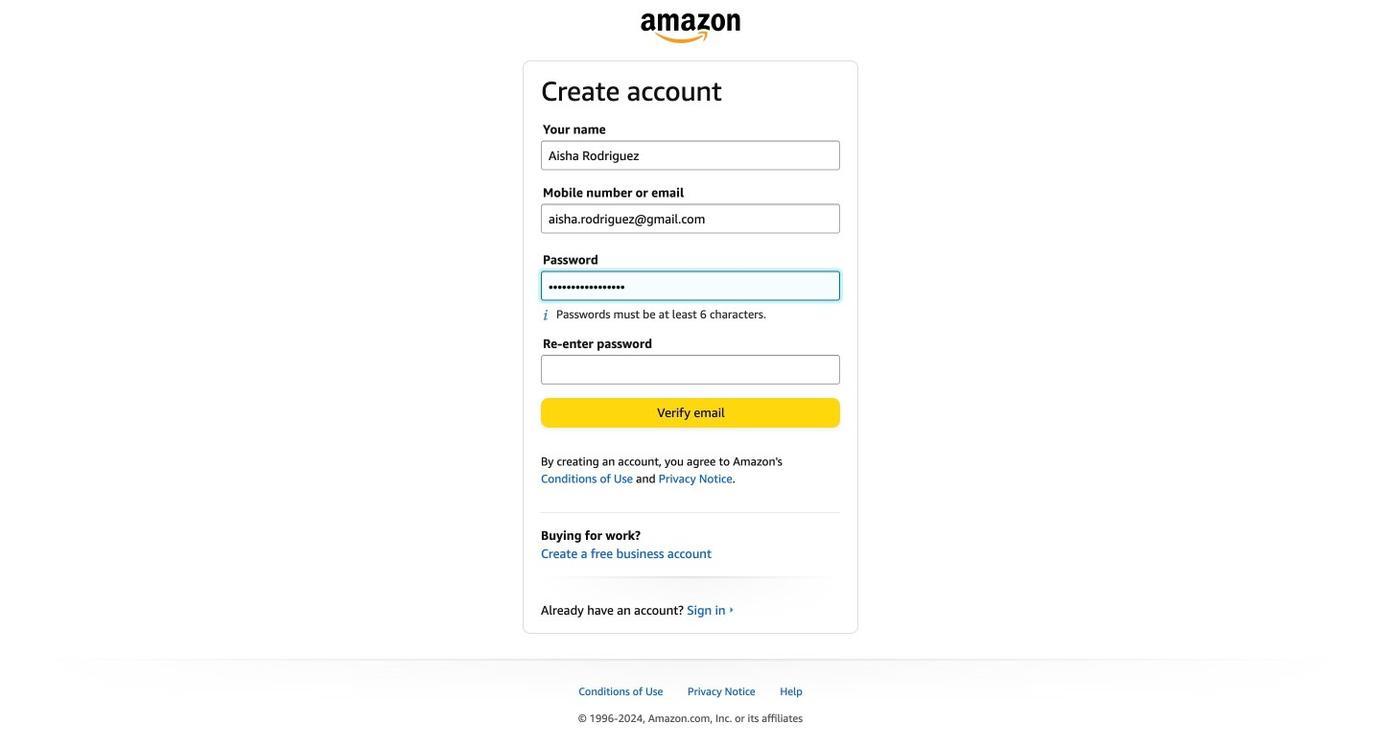 Task type: locate. For each thing, give the bounding box(es) containing it.
At least 6 characters password field
[[541, 271, 840, 301]]

None submit
[[542, 399, 839, 427]]

None password field
[[541, 355, 840, 384]]

First and last name text field
[[541, 141, 840, 170]]

None email field
[[541, 204, 840, 234]]



Task type: describe. For each thing, give the bounding box(es) containing it.
alert image
[[543, 309, 556, 321]]

amazon image
[[641, 13, 740, 43]]



Task type: vqa. For each thing, say whether or not it's contained in the screenshot.
Password Field
yes



